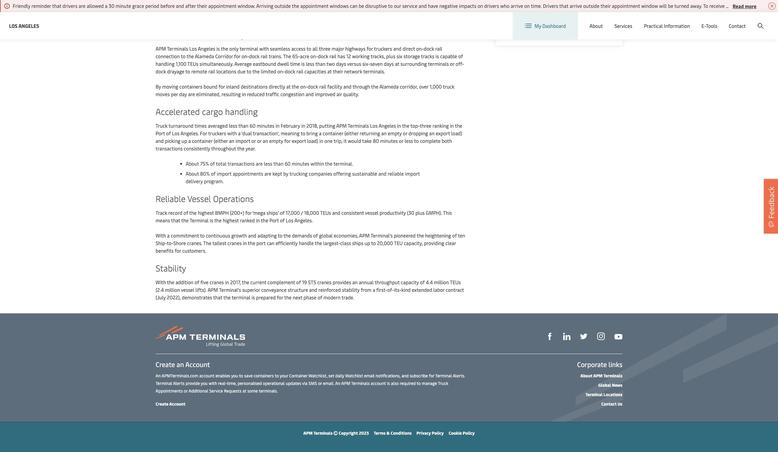 Task type: vqa. For each thing, say whether or not it's contained in the screenshot.
right vessel
yes



Task type: describe. For each thing, give the bounding box(es) containing it.
terminal's inside with a commitment to continuous growth and adapting to the demands of global economies, apm terminal's pioneered the heightening of ten ship-to-shore cranes. the tallest cranes in the port can efficiently handle the largest-class ships up to 20,000 teu capacity, providing clear benefits for customers.
[[371, 233, 393, 239]]

0 horizontal spatial their
[[197, 2, 207, 9]]

structure.
[[198, 14, 219, 20]]

400
[[291, 6, 300, 13]]

at down two
[[327, 68, 332, 75]]

the down global
[[315, 240, 322, 247]]

consistently
[[184, 145, 210, 152]]

copyright
[[339, 431, 358, 437]]

six-
[[362, 60, 370, 67]]

on- up 'tracks' at the top of the page
[[416, 45, 424, 52]]

of inside apm terminals los angeles is the only terminal with seamless access to all three major highways for truckers and direct on-dock rail connection to the alameda corridor for on-dock rail trains. the 65-acre on-dock rail has 12 working tracks, plus six storage tracks is capable of handling 1,100 teus simultaneously. average eastbound dwell time is less than two days versus six-seven days at surrounding terminals or off- dock drayage to remote rail locations due to the limited on-dock rail capacities at their network terminals.
[[458, 53, 463, 60]]

vessel inside located in the center of the port complex, apm terminals pier 400 offers the fastest and easiest access from/to the terminal for vessels in a most efficient cost structure. it is one of the terminals most preferred by vessel captains.
[[315, 14, 328, 20]]

0 vertical spatial (either
[[344, 130, 359, 137]]

of left global
[[313, 233, 318, 239]]

the down bmph
[[214, 217, 222, 224]]

1 be from the left
[[359, 2, 364, 9]]

an inside with the addition of five cranes in 2017, the current complement of 19 sts cranes provides an annual throughput capacity of 4.4 million teus (2.4 million vessel lifts). apm terminal's superior conveyance structure and reinforced stability from a first-of-its-kind extended labor contract (july 2022), demonstrates that the terminal is prepared for the next phase of modern trade.
[[352, 279, 358, 286]]

to up cranes. at the bottom
[[200, 233, 205, 239]]

to left our
[[388, 2, 393, 9]]

0 vertical spatial container
[[323, 130, 343, 137]]

eliminated,
[[196, 91, 220, 98]]

also
[[391, 381, 399, 387]]

contract
[[446, 287, 464, 294]]

2 ✔ from the top
[[505, 9, 509, 16]]

terminal locations
[[586, 392, 623, 398]]

port inside located in the center of the port complex, apm terminals pier 400 offers the fastest and easiest access from/to the terminal for vessels in a most efficient cost structure. it is one of the terminals most preferred by vessel captains.
[[217, 6, 226, 13]]

global
[[319, 233, 333, 239]]

2 outside from the left
[[583, 2, 600, 9]]

preferred
[[287, 14, 307, 20]]

or right 80
[[399, 138, 403, 144]]

the left top- at the right of the page
[[402, 123, 409, 129]]

in left february
[[276, 123, 280, 129]]

grace
[[132, 2, 144, 9]]

the right from/to
[[400, 6, 408, 13]]

due
[[237, 68, 246, 75]]

2 horizontal spatial cranes
[[317, 279, 332, 286]]

the left year.
[[237, 145, 245, 152]]

1 vertical spatial export
[[292, 138, 306, 144]]

instagram image
[[597, 333, 605, 341]]

1 horizontal spatial highest
[[223, 217, 239, 224]]

to left your
[[275, 374, 279, 379]]

login / create account link
[[706, 12, 767, 30]]

the right through
[[371, 83, 378, 90]]

stability
[[156, 263, 186, 274]]

alameda inside by moving containers bound for inland destinations directly at the on-dock rail facility and through the alameda corridor, over 1,000 truck moves per day are eliminated, resulting in reduced traffic congestion and improved air quality.
[[380, 83, 399, 90]]

rail down time
[[296, 68, 303, 75]]

the right "pier"
[[292, 2, 299, 9]]

75%
[[200, 161, 209, 167]]

track
[[156, 210, 167, 216]]

less inside apm terminals los angeles is the only terminal with seamless access to all three major highways for truckers and direct on-dock rail connection to the alameda corridor for on-dock rail trains. the 65-acre on-dock rail has 12 working tracks, plus six storage tracks is capable of handling 1,100 teus simultaneously. average eastbound dwell time is less than two days versus six-seven days at surrounding terminals or off- dock drayage to remote rail locations due to the limited on-dock rail capacities at their network terminals.
[[306, 60, 314, 67]]

operations
[[213, 193, 254, 205]]

for up tracks,
[[367, 45, 373, 52]]

los up returning
[[370, 123, 378, 129]]

0 horizontal spatial import
[[217, 171, 232, 177]]

privacy policy link
[[417, 431, 444, 437]]

20,000
[[377, 240, 393, 247]]

0 horizontal spatial cranes
[[210, 279, 224, 286]]

manage
[[422, 381, 437, 387]]

is inside track record of the highest bmph (200+) for 'mega ships' of 17,000 / 18,000 teus and consistent vessel productivity (30 plus gmph). this means that the terminal is the highest ranked in the port of los angeles.
[[210, 217, 213, 224]]

for
[[200, 130, 207, 137]]

complex,
[[227, 6, 247, 13]]

to left save
[[239, 374, 243, 379]]

of left 4.4
[[420, 279, 425, 286]]

is down acre
[[301, 60, 305, 67]]

dock up 'tracks' at the top of the page
[[424, 45, 434, 52]]

dock left drayage
[[156, 68, 166, 75]]

up inside with a commitment to continuous growth and adapting to the demands of global economies, apm terminal's pioneered the heightening of ten ship-to-shore cranes. the tallest cranes in the port can efficiently handle the largest-class ships up to 20,000 teu capacity, providing clear benefits for customers.
[[365, 240, 370, 247]]

the down 'mega
[[261, 217, 268, 224]]

over
[[419, 83, 429, 90]]

is up corridor
[[216, 45, 220, 52]]

access inside located in the center of the port complex, apm terminals pier 400 offers the fastest and easiest access from/to the terminal for vessels in a most efficient cost structure. it is one of the terminals most preferred by vessel captains.
[[366, 6, 380, 13]]

for inside by moving containers bound for inland destinations directly at the on-dock rail facility and through the alameda corridor, over 1,000 truck moves per day are eliminated, resulting in reduced traffic congestion and improved air quality.
[[219, 83, 225, 90]]

on- inside ✔ reefer plugs on dock: 2,200 ✔ 65 acres of on-dock rail (18 tracks) ✔ 57 gate lanes ✔ break-bulk specialist
[[536, 9, 544, 16]]

apm inside with a commitment to continuous growth and adapting to the demands of global economies, apm terminal's pioneered the heightening of ten ship-to-shore cranes. the tallest cranes in the port can efficiently handle the largest-class ships up to 20,000 teu capacity, providing clear benefits for customers.
[[359, 233, 370, 239]]

in right vessels
[[453, 6, 456, 13]]

the up congestion
[[292, 83, 299, 90]]

picking
[[165, 138, 180, 144]]

0 horizontal spatial an
[[156, 374, 161, 379]]

an up throughout
[[229, 138, 234, 144]]

terminals. inside the "an apmterminals.com account enables you to save containers to your container watchlist, set daily watchlist email notifications, and subscribe for terminal alerts. terminal alerts provide you with real-time, personalised operational updates via sms or email. an apm terminals account is also required to manage truck appointments or additional service requests at some terminals."
[[259, 389, 278, 395]]

on- inside by moving containers bound for inland destinations directly at the on-dock rail facility and through the alameda corridor, over 1,000 truck moves per day are eliminated, resulting in reduced traffic congestion and improved air quality.
[[300, 83, 308, 90]]

vessel inside track record of the highest bmph (200+) for 'mega ships' of 17,000 / 18,000 teus and consistent vessel productivity (30 plus gmph). this means that the terminal is the highest ranked in the port of los angeles.
[[365, 210, 379, 216]]

80
[[373, 138, 379, 144]]

to right the due
[[247, 68, 251, 75]]

up inside truck turnaround times averaged less than 60 minutes in february in 2018, putting apm terminals los angeles in the top-three ranking in the port of los angeles. for truckers with a 'dual transaction', meaning to bring a container (either returning an empty or dropping an export load) and picking up a container (either an import or or an empty for export load) in one trip, it would take 80 minutes or less to complete both transactions consistently throughout the year.
[[182, 138, 187, 144]]

in inside with the addition of five cranes in 2017, the current complement of 19 sts cranes provides an annual throughput capacity of 4.4 million teus (2.4 million vessel lifts). apm terminal's superior conveyance structure and reinforced stability from a first-of-its-kind extended labor contract (july 2022), demonstrates that the terminal is prepared for the next phase of modern trade.
[[225, 279, 229, 286]]

port inside truck turnaround times averaged less than 60 minutes in february in 2018, putting apm terminals los angeles in the top-three ranking in the port of los angeles. for truckers with a 'dual transaction', meaning to bring a container (either returning an empty or dropping an export load) and picking up a container (either an import or or an empty for export load) in one trip, it would take 80 minutes or less to complete both transactions consistently throughout the year.
[[156, 130, 165, 137]]

los inside apm terminals los angeles is the only terminal with seamless access to all three major highways for truckers and direct on-dock rail connection to the alameda corridor for on-dock rail trains. the 65-acre on-dock rail has 12 working tracks, plus six storage tracks is capable of handling 1,100 teus simultaneously. average eastbound dwell time is less than two days versus six-seven days at surrounding terminals or off- dock drayage to remote rail locations due to the limited on-dock rail capacities at their network terminals.
[[189, 45, 197, 52]]

services
[[615, 22, 632, 29]]

terminal inside located in the center of the port complex, apm terminals pier 400 offers the fastest and easiest access from/to the terminal for vessels in a most efficient cost structure. it is one of the terminals most preferred by vessel captains.
[[409, 6, 427, 13]]

day
[[179, 91, 187, 98]]

and left improved
[[306, 91, 314, 98]]

that inside track record of the highest bmph (200+) for 'mega ships' of 17,000 / 18,000 teus and consistent vessel productivity (30 plus gmph). this means that the terminal is the highest ranked in the port of los angeles.
[[171, 217, 180, 224]]

account inside "link"
[[749, 18, 767, 24]]

a inside with the addition of five cranes in 2017, the current complement of 19 sts cranes provides an annual throughput capacity of 4.4 million teus (2.4 million vessel lifts). apm terminal's superior conveyance structure and reinforced stability from a first-of-its-kind extended labor contract (july 2022), demonstrates that the terminal is prepared for the next phase of modern trade.
[[373, 287, 375, 294]]

the inside with a commitment to continuous growth and adapting to the demands of global economies, apm terminal's pioneered the heightening of ten ship-to-shore cranes. the tallest cranes in the port can efficiently handle the largest-class ships up to 20,000 teu capacity, providing clear benefits for customers.
[[203, 240, 211, 247]]

gate
[[517, 17, 526, 24]]

the right offers
[[316, 6, 323, 13]]

a inside with a commitment to continuous growth and adapting to the demands of global economies, apm terminal's pioneered the heightening of ten ship-to-shore cranes. the tallest cranes in the port can efficiently handle the largest-class ships up to 20,000 teu capacity, providing clear benefits for customers.
[[167, 233, 170, 239]]

of right record at the left top of page
[[184, 210, 188, 216]]

the right ranking at top right
[[455, 123, 462, 129]]

that up (18
[[559, 2, 569, 9]]

to up 1,100
[[181, 53, 185, 60]]

in right ranking at top right
[[450, 123, 454, 129]]

will
[[659, 2, 667, 9]]

angeles inside truck turnaround times averaged less than 60 minutes in february in 2018, putting apm terminals los angeles in the top-three ranking in the port of los angeles. for truckers with a 'dual transaction', meaning to bring a container (either returning an empty or dropping an export load) and picking up a container (either an import or or an empty for export load) in one trip, it would take 80 minutes or less to complete both transactions consistently throughout the year.
[[379, 123, 396, 129]]

rail down simultaneously.
[[208, 68, 215, 75]]

and inside track record of the highest bmph (200+) for 'mega ships' of 17,000 / 18,000 teus and consistent vessel productivity (30 plus gmph). this means that the terminal is the highest ranked in the port of los angeles.
[[332, 210, 340, 216]]

los angeles link
[[9, 22, 39, 30]]

of left five
[[195, 279, 199, 286]]

modern
[[324, 295, 341, 301]]

one inside truck turnaround times averaged less than 60 minutes in february in 2018, putting apm terminals los angeles in the top-three ranking in the port of los angeles. for truckers with a 'dual transaction', meaning to bring a container (either returning an empty or dropping an export load) and picking up a container (either an import or or an empty for export load) in one trip, it would take 80 minutes or less to complete both transactions consistently throughout the year.
[[324, 138, 333, 144]]

2 vertical spatial than
[[273, 161, 283, 167]]

1 vertical spatial container
[[192, 138, 213, 144]]

terminals inside apm terminals los angeles is the only terminal with seamless access to all three major highways for truckers and direct on-dock rail connection to the alameda corridor for on-dock rail trains. the 65-acre on-dock rail has 12 working tracks, plus six storage tracks is capable of handling 1,100 teus simultaneously. average eastbound dwell time is less than two days versus six-seven days at surrounding terminals or off- dock drayage to remote rail locations due to the limited on-dock rail capacities at their network terminals.
[[167, 45, 188, 52]]

network
[[344, 68, 362, 75]]

save
[[244, 374, 253, 379]]

in inside by moving containers bound for inland destinations directly at the on-dock rail facility and through the alameda corridor, over 1,000 truck moves per day are eliminated, resulting in reduced traffic congestion and improved air quality.
[[242, 91, 246, 98]]

the right within
[[325, 161, 332, 167]]

moving
[[162, 83, 178, 90]]

notifications,
[[376, 374, 401, 379]]

of-
[[387, 287, 394, 294]]

contact for contact us
[[601, 402, 617, 408]]

location
[[623, 18, 642, 24]]

plugs
[[526, 2, 538, 9]]

and inside truck turnaround times averaged less than 60 minutes in february in 2018, putting apm terminals los angeles in the top-three ranking in the port of los angeles. for truckers with a 'dual transaction', meaning to bring a container (either returning an empty or dropping an export load) and picking up a container (either an import or or an empty for export load) in one trip, it would take 80 minutes or less to complete both transactions consistently throughout the year.
[[156, 138, 164, 144]]

to left all
[[307, 45, 311, 52]]

1 horizontal spatial minutes
[[292, 161, 309, 167]]

the up efficiently
[[284, 233, 291, 239]]

capacity,
[[404, 240, 423, 247]]

at inside the "an apmterminals.com account enables you to save containers to your container watchlist, set daily watchlist email notifications, and subscribe for terminal alerts. terminal alerts provide you with real-time, personalised operational updates via sms or email. an apm terminals account is also required to manage truck appointments or additional service requests at some terminals."
[[243, 389, 246, 395]]

a right the "bring"
[[319, 130, 322, 137]]

login / create account
[[718, 18, 767, 24]]

to down 1,100
[[186, 68, 190, 75]]

(july
[[156, 295, 166, 301]]

trip,
[[334, 138, 342, 144]]

0 horizontal spatial empty
[[269, 138, 283, 144]]

2 horizontal spatial minutes
[[380, 138, 398, 144]]

of up structure.
[[203, 6, 207, 13]]

for inside the "an apmterminals.com account enables you to save containers to your container watchlist, set daily watchlist email notifications, and subscribe for terminal alerts. terminal alerts provide you with real-time, personalised operational updates via sms or email. an apm terminals account is also required to manage truck appointments or additional service requests at some terminals."
[[429, 374, 434, 379]]

dock down time
[[285, 68, 295, 75]]

are left allowed
[[79, 2, 85, 9]]

0 vertical spatial load)
[[451, 130, 462, 137]]

0 vertical spatial account
[[199, 374, 214, 379]]

kind
[[401, 287, 411, 294]]

and left after
[[176, 2, 184, 9]]

0 horizontal spatial million
[[165, 287, 180, 294]]

the left next
[[284, 295, 292, 301]]

cookie policy link
[[449, 431, 475, 437]]

connection
[[156, 53, 180, 60]]

on- down "dwell"
[[277, 68, 285, 75]]

break-
[[511, 25, 525, 31]]

at down six
[[395, 60, 399, 67]]

efficient
[[168, 14, 186, 20]]

terminal left alerts.
[[435, 374, 452, 379]]

2 horizontal spatial import
[[405, 171, 420, 177]]

4 ✔ from the top
[[505, 25, 509, 31]]

for inside with a commitment to continuous growth and adapting to the demands of global economies, apm terminal's pioneered the heightening of ten ship-to-shore cranes. the tallest cranes in the port can efficiently handle the largest-class ships up to 20,000 teu capacity, providing clear benefits for customers.
[[175, 248, 181, 254]]

news
[[612, 383, 623, 389]]

0 horizontal spatial on
[[478, 2, 483, 9]]

structure
[[288, 287, 308, 294]]

versus
[[347, 60, 361, 67]]

of right phase
[[318, 295, 322, 301]]

youtube image
[[615, 335, 623, 340]]

real-
[[218, 381, 227, 387]]

and inside with a commitment to continuous growth and adapting to the demands of global economies, apm terminal's pioneered the heightening of ten ship-to-shore cranes. the tallest cranes in the port can efficiently handle the largest-class ships up to 20,000 teu capacity, providing clear benefits for customers.
[[248, 233, 256, 239]]

2 drivers from the left
[[484, 2, 499, 9]]

an right returning
[[381, 130, 387, 137]]

0 vertical spatial highest
[[198, 210, 214, 216]]

the down ranked
[[248, 240, 255, 247]]

dock inside ✔ reefer plugs on dock: 2,200 ✔ 65 acres of on-dock rail (18 tracks) ✔ 57 gate lanes ✔ break-bulk specialist
[[544, 9, 554, 16]]

of left 19
[[296, 279, 301, 286]]

world-class rail velocity
[[156, 29, 245, 40]]

0 vertical spatial million
[[434, 279, 449, 286]]

velocity
[[217, 29, 245, 40]]

cost
[[187, 14, 196, 20]]

import inside truck turnaround times averaged less than 60 minutes in february in 2018, putting apm terminals los angeles in the top-three ranking in the port of los angeles. for truckers with a 'dual transaction', meaning to bring a container (either returning an empty or dropping an export load) and picking up a container (either an import or or an empty for export load) in one trip, it would take 80 minutes or less to complete both transactions consistently throughout the year.
[[236, 138, 250, 144]]

handling inside apm terminals los angeles is the only terminal with seamless access to all three major highways for truckers and direct on-dock rail connection to the alameda corridor for on-dock rail trains. the 65-acre on-dock rail has 12 working tracks, plus six storage tracks is capable of handling 1,100 teus simultaneously. average eastbound dwell time is less than two days versus six-seven days at surrounding terminals or off- dock drayage to remote rail locations due to the limited on-dock rail capacities at their network terminals.
[[156, 60, 175, 67]]

of left the ten
[[452, 233, 457, 239]]

terminals inside truck turnaround times averaged less than 60 minutes in february in 2018, putting apm terminals los angeles in the top-three ranking in the port of los angeles. for truckers with a 'dual transaction', meaning to bring a container (either returning an empty or dropping an export load) and picking up a container (either an import or or an empty for export load) in one trip, it would take 80 minutes or less to complete both transactions consistently throughout the year.
[[348, 123, 369, 129]]

or right sms
[[318, 381, 322, 387]]

specialist
[[536, 25, 556, 31]]

facebook image
[[546, 334, 554, 341]]

rail up two
[[330, 53, 336, 60]]

or inside apm terminals los angeles is the only terminal with seamless access to all three major highways for truckers and direct on-dock rail connection to the alameda corridor for on-dock rail trains. the 65-acre on-dock rail has 12 working tracks, plus six storage tracks is capable of handling 1,100 teus simultaneously. average eastbound dwell time is less than two days versus six-seven days at surrounding terminals or off- dock drayage to remote rail locations due to the limited on-dock rail capacities at their network terminals.
[[450, 60, 455, 67]]

the down record at the left top of page
[[181, 217, 189, 224]]

1 outside from the left
[[275, 2, 291, 9]]

plus inside apm terminals los angeles is the only terminal with seamless access to all three major highways for truckers and direct on-dock rail connection to the alameda corridor for on-dock rail trains. the 65-acre on-dock rail has 12 working tracks, plus six storage tracks is capable of handling 1,100 teus simultaneously. average eastbound dwell time is less than two days versus six-seven days at surrounding terminals or off- dock drayage to remote rail locations due to the limited on-dock rail capacities at their network terminals.
[[386, 53, 395, 60]]

easiest
[[350, 6, 365, 13]]

commitment
[[171, 233, 199, 239]]

extended
[[412, 287, 432, 294]]

los up picking
[[172, 130, 180, 137]]

los down friendly
[[9, 22, 18, 29]]

the down window.
[[244, 14, 251, 20]]

is right 'tracks' at the top of the page
[[436, 53, 439, 60]]

for inside track record of the highest bmph (200+) for 'mega ships' of 17,000 / 18,000 teus and consistent vessel productivity (30 plus gmph). this means that the terminal is the highest ranked in the port of los angeles.
[[245, 210, 252, 216]]

corporate
[[577, 361, 607, 370]]

future
[[726, 2, 740, 9]]

some
[[247, 389, 258, 395]]

1 appointment from the left
[[208, 2, 237, 9]]

access inside apm terminals los angeles is the only terminal with seamless access to all three major highways for truckers and direct on-dock rail connection to the alameda corridor for on-dock rail trains. the 65-acre on-dock rail has 12 working tracks, plus six storage tracks is capable of handling 1,100 teus simultaneously. average eastbound dwell time is less than two days versus six-seven days at surrounding terminals or off- dock drayage to remote rail locations due to the limited on-dock rail capacities at their network terminals.
[[291, 45, 306, 52]]

air
[[337, 91, 342, 98]]

privacy
[[417, 431, 431, 437]]

policy for privacy policy
[[432, 431, 444, 437]]

efficiently
[[276, 240, 298, 247]]

is inside located in the center of the port complex, apm terminals pier 400 offers the fastest and easiest access from/to the terminal for vessels in a most efficient cost structure. it is one of the terminals most preferred by vessel captains.
[[224, 14, 228, 20]]

to down subscribe
[[417, 381, 421, 387]]

an down 'transaction',' on the left top of the page
[[263, 138, 268, 144]]

in left top- at the right of the page
[[397, 123, 401, 129]]

its-
[[394, 287, 401, 294]]

2 appointment from the left
[[300, 2, 329, 9]]

1 horizontal spatial you
[[231, 374, 238, 379]]

more
[[745, 3, 757, 9]]

and up the quality.
[[343, 83, 352, 90]]

in inside with a commitment to continuous growth and adapting to the demands of global economies, apm terminal's pioneered the heightening of ten ship-to-shore cranes. the tallest cranes in the port can efficiently handle the largest-class ships up to 20,000 teu capacity, providing clear benefits for customers.
[[243, 240, 247, 247]]

for inside truck turnaround times averaged less than 60 minutes in february in 2018, putting apm terminals los angeles in the top-three ranking in the port of los angeles. for truckers with a 'dual transaction', meaning to bring a container (either returning an empty or dropping an export load) and picking up a container (either an import or or an empty for export load) in one trip, it would take 80 minutes or less to complete both transactions consistently throughout the year.
[[284, 138, 291, 144]]

their inside apm terminals los angeles is the only terminal with seamless access to all three major highways for truckers and direct on-dock rail connection to the alameda corridor for on-dock rail trains. the 65-acre on-dock rail has 12 working tracks, plus six storage tracks is capable of handling 1,100 teus simultaneously. average eastbound dwell time is less than two days versus six-seven days at surrounding terminals or off- dock drayage to remote rail locations due to the limited on-dock rail capacities at their network terminals.
[[333, 68, 343, 75]]

(18
[[563, 9, 570, 16]]

3 appointment from the left
[[612, 2, 640, 9]]

truckers inside apm terminals los angeles is the only terminal with seamless access to all three major highways for truckers and direct on-dock rail connection to the alameda corridor for on-dock rail trains. the 65-acre on-dock rail has 12 working tracks, plus six storage tracks is capable of handling 1,100 teus simultaneously. average eastbound dwell time is less than two days versus six-seven days at surrounding terminals or off- dock drayage to remote rail locations due to the limited on-dock rail capacities at their network terminals.
[[374, 45, 392, 52]]

to-
[[167, 240, 173, 247]]

both
[[442, 138, 452, 144]]

switch location
[[607, 18, 642, 24]]

contact for contact
[[729, 22, 746, 29]]

with for with the addition of five cranes in 2017, the current complement of 19 sts cranes provides an annual throughput capacity of 4.4 million teus (2.4 million vessel lifts). apm terminal's superior conveyance structure and reinforced stability from a first-of-its-kind extended labor contract (july 2022), demonstrates that the terminal is prepared for the next phase of modern trade.
[[156, 279, 166, 286]]

in down putting
[[319, 138, 323, 144]]

prepared
[[256, 295, 276, 301]]

or down 'transaction',' on the left top of the page
[[257, 138, 262, 144]]

about for about 80% of import appointments are kept by trucking companies offering sustainable and reliable import delivery program.
[[186, 171, 199, 177]]

and inside about 80% of import appointments are kept by trucking companies offering sustainable and reliable import delivery program.
[[378, 171, 387, 177]]

acre
[[300, 53, 309, 60]]

the up structure.
[[208, 6, 216, 13]]

or down alerts
[[184, 389, 188, 395]]

or up year.
[[251, 138, 256, 144]]

1 most from the left
[[156, 14, 167, 20]]

1 vertical spatial transactions
[[228, 161, 255, 167]]

the inside apm terminals los angeles is the only terminal with seamless access to all three major highways for truckers and direct on-dock rail connection to the alameda corridor for on-dock rail trains. the 65-acre on-dock rail has 12 working tracks, plus six storage tracks is capable of handling 1,100 teus simultaneously. average eastbound dwell time is less than two days versus six-seven days at surrounding terminals or off- dock drayage to remote rail locations due to the limited on-dock rail capacities at their network terminals.
[[283, 53, 291, 60]]

0 horizontal spatial minutes
[[257, 123, 274, 129]]

of down complex,
[[238, 14, 243, 20]]

the down eastbound
[[252, 68, 260, 75]]

the up capacity,
[[417, 233, 424, 239]]

is inside the "an apmterminals.com account enables you to save containers to your container watchlist, set daily watchlist email notifications, and subscribe for terminal alerts. terminal alerts provide you with real-time, personalised operational updates via sms or email. an apm terminals account is also required to manage truck appointments or additional service requests at some terminals."
[[387, 381, 390, 387]]

'mega
[[253, 210, 265, 216]]

1 vertical spatial (either
[[214, 138, 228, 144]]

providing
[[424, 240, 444, 247]]

global for global news
[[598, 383, 611, 389]]

for down only in the left of the page
[[234, 53, 240, 60]]

and inside with the addition of five cranes in 2017, the current complement of 19 sts cranes provides an annual throughput capacity of 4.4 million teus (2.4 million vessel lifts). apm terminal's superior conveyance structure and reinforced stability from a first-of-its-kind extended labor contract (july 2022), demonstrates that the terminal is prepared for the next phase of modern trade.
[[309, 287, 317, 294]]

seven
[[370, 60, 383, 67]]

1 horizontal spatial on
[[524, 2, 530, 9]]

the down "vessel"
[[189, 210, 197, 216]]

via
[[302, 381, 307, 387]]

are inside about 80% of import appointments are kept by trucking companies offering sustainable and reliable import delivery program.
[[264, 171, 271, 177]]

customers.
[[182, 248, 206, 254]]

the up superior
[[242, 279, 249, 286]]

twitter image
[[580, 334, 588, 341]]

with inside truck turnaround times averaged less than 60 minutes in february in 2018, putting apm terminals los angeles in the top-three ranking in the port of los angeles. for truckers with a 'dual transaction', meaning to bring a container (either returning an empty or dropping an export load) and picking up a container (either an import or or an empty for export load) in one trip, it would take 80 minutes or less to complete both transactions consistently throughout the year.
[[227, 130, 237, 137]]

rail up capable
[[435, 45, 442, 52]]

dock up eastbound
[[249, 53, 260, 60]]

cookie
[[449, 431, 462, 437]]

1 vertical spatial account
[[185, 361, 210, 370]]

a left the 30
[[105, 2, 107, 9]]

locations
[[604, 392, 623, 398]]

means
[[156, 217, 170, 224]]

apmt footer logo image
[[156, 326, 245, 347]]

six
[[397, 53, 402, 60]]

rail up eastbound
[[261, 53, 268, 60]]

major
[[332, 45, 344, 52]]

containers inside by moving containers bound for inland destinations directly at the on-dock rail facility and through the alameda corridor, over 1,000 truck moves per day are eliminated, resulting in reduced traffic congestion and improved air quality.
[[179, 83, 202, 90]]

teus inside apm terminals los angeles is the only terminal with seamless access to all three major highways for truckers and direct on-dock rail connection to the alameda corridor for on-dock rail trains. the 65-acre on-dock rail has 12 working tracks, plus six storage tracks is capable of handling 1,100 teus simultaneously. average eastbound dwell time is less than two days versus six-seven days at surrounding terminals or off- dock drayage to remote rail locations due to the limited on-dock rail capacities at their network terminals.
[[187, 60, 198, 67]]

feedback button
[[764, 179, 778, 234]]

1 horizontal spatial handling
[[225, 106, 258, 117]]

policy for cookie policy
[[463, 431, 475, 437]]

1 horizontal spatial account
[[371, 381, 386, 387]]

minute
[[116, 2, 131, 9]]

feedback
[[766, 187, 776, 219]]

of right 75%
[[210, 161, 215, 167]]

terminal locations link
[[586, 392, 623, 398]]

with for with a commitment to continuous growth and adapting to the demands of global economies, apm terminal's pioneered the heightening of ten ship-to-shore cranes. the tallest cranes in the port can efficiently handle the largest-class ships up to 20,000 teu capacity, providing clear benefits for customers.
[[156, 233, 166, 239]]

and left have
[[419, 2, 427, 9]]

or left dropping at the top right
[[403, 130, 407, 137]]

in left 2018,
[[301, 123, 305, 129]]

los angeles
[[9, 22, 39, 29]]

60 inside truck turnaround times averaged less than 60 minutes in february in 2018, putting apm terminals los angeles in the top-three ranking in the port of los angeles. for truckers with a 'dual transaction', meaning to bring a container (either returning an empty or dropping an export load) and picking up a container (either an import or or an empty for export load) in one trip, it would take 80 minutes or less to complete both transactions consistently throughout the year.
[[250, 123, 256, 129]]

friendly
[[13, 2, 30, 9]]



Task type: locate. For each thing, give the bounding box(es) containing it.
teus up remote
[[187, 60, 198, 67]]

cranes inside with a commitment to continuous growth and adapting to the demands of global economies, apm terminal's pioneered the heightening of ten ship-to-shore cranes. the tallest cranes in the port can efficiently handle the largest-class ships up to 20,000 teu capacity, providing clear benefits for customers.
[[228, 240, 242, 247]]

1 horizontal spatial export
[[436, 130, 450, 137]]

a up consistently
[[188, 138, 191, 144]]

1 vertical spatial teus
[[320, 210, 331, 216]]

global for global menu
[[661, 18, 675, 24]]

0 vertical spatial global
[[661, 18, 675, 24]]

0 horizontal spatial angeles.
[[181, 130, 199, 137]]

transactions
[[156, 145, 183, 152], [228, 161, 255, 167]]

on right impacts
[[478, 2, 483, 9]]

contact down read
[[729, 22, 746, 29]]

putting
[[319, 123, 335, 129]]

updates
[[286, 381, 301, 387]]

about for about
[[590, 22, 603, 29]]

0 vertical spatial port
[[217, 6, 226, 13]]

operational left the close alert image
[[741, 2, 766, 9]]

0 horizontal spatial port
[[217, 6, 226, 13]]

reliable vessel operations
[[156, 193, 254, 205]]

be right will
[[668, 2, 673, 9]]

1 vertical spatial 60
[[285, 161, 291, 167]]

in inside track record of the highest bmph (200+) for 'mega ships' of 17,000 / 18,000 teus and consistent vessel productivity (30 plus gmph). this means that the terminal is the highest ranked in the port of los angeles.
[[256, 217, 260, 224]]

0 horizontal spatial one
[[229, 14, 237, 20]]

0 horizontal spatial drivers
[[62, 2, 77, 9]]

for left inland
[[219, 83, 225, 90]]

apm inside truck turnaround times averaged less than 60 minutes in february in 2018, putting apm terminals los angeles in the top-three ranking in the port of los angeles. for truckers with a 'dual transaction', meaning to bring a container (either returning an empty or dropping an export load) and picking up a container (either an import or or an empty for export load) in one trip, it would take 80 minutes or less to complete both transactions consistently throughout the year.
[[336, 123, 347, 129]]

on- up 'average'
[[242, 53, 249, 60]]

1 horizontal spatial policy
[[463, 431, 475, 437]]

2 with from the top
[[156, 279, 166, 286]]

apm terminals ⓒ copyright 2023
[[303, 431, 369, 437]]

terminals. inside apm terminals los angeles is the only terminal with seamless access to all three major highways for truckers and direct on-dock rail connection to the alameda corridor for on-dock rail trains. the 65-acre on-dock rail has 12 working tracks, plus six storage tracks is capable of handling 1,100 teus simultaneously. average eastbound dwell time is less than two days versus six-seven days at surrounding terminals or off- dock drayage to remote rail locations due to the limited on-dock rail capacities at their network terminals.
[[363, 68, 385, 75]]

2 vertical spatial teus
[[450, 279, 461, 286]]

and up the required
[[402, 374, 409, 379]]

1 horizontal spatial their
[[333, 68, 343, 75]]

appointments
[[233, 171, 263, 177]]

1 vertical spatial terminals.
[[259, 389, 278, 395]]

0 horizontal spatial outside
[[275, 2, 291, 9]]

dock
[[544, 9, 554, 16], [424, 45, 434, 52], [249, 53, 260, 60], [318, 53, 328, 60], [156, 68, 166, 75], [285, 68, 295, 75], [308, 83, 318, 90]]

us
[[618, 402, 623, 408]]

three inside truck turnaround times averaged less than 60 minutes in february in 2018, putting apm terminals los angeles in the top-three ranking in the port of los angeles. for truckers with a 'dual transaction', meaning to bring a container (either returning an empty or dropping an export load) and picking up a container (either an import or or an empty for export load) in one trip, it would take 80 minutes or less to complete both transactions consistently throughout the year.
[[420, 123, 431, 129]]

2 vertical spatial angeles
[[379, 123, 396, 129]]

about for about apm terminals
[[580, 374, 593, 379]]

account down email
[[371, 381, 386, 387]]

complete
[[420, 138, 441, 144]]

highest down the reliable vessel operations
[[198, 210, 214, 216]]

0 vertical spatial terminal
[[409, 6, 427, 13]]

friendly reminder that drivers are allowed a 30 minute grace period before and after their appointment window. arriving outside the appointment windows can be disruptive to our service and have negative impacts on drivers who arrive on time. drivers that arrive outside their appointment window will be turned away. to receive future operational alerts
[[13, 2, 778, 9]]

1 horizontal spatial empty
[[388, 130, 402, 137]]

rail inside by moving containers bound for inland destinations directly at the on-dock rail facility and through the alameda corridor, over 1,000 truck moves per day are eliminated, resulting in reduced traffic congestion and improved air quality.
[[319, 83, 326, 90]]

at inside by moving containers bound for inland destinations directly at the on-dock rail facility and through the alameda corridor, over 1,000 truck moves per day are eliminated, resulting in reduced traffic congestion and improved air quality.
[[286, 83, 291, 90]]

up right picking
[[182, 138, 187, 144]]

port down ships'
[[270, 217, 279, 224]]

container up trip,
[[323, 130, 343, 137]]

an
[[156, 374, 161, 379], [335, 381, 340, 387]]

their down two
[[333, 68, 343, 75]]

global inside button
[[661, 18, 675, 24]]

outside left 400
[[275, 2, 291, 9]]

an up stability
[[352, 279, 358, 286]]

0 vertical spatial up
[[182, 138, 187, 144]]

three up dropping at the top right
[[420, 123, 431, 129]]

accelerated cargo handling
[[156, 106, 258, 117]]

in left 2017,
[[225, 279, 229, 286]]

terminals down capable
[[428, 60, 449, 67]]

capacity
[[401, 279, 419, 286]]

apm right putting
[[336, 123, 347, 129]]

can inside with a commitment to continuous growth and adapting to the demands of global economies, apm terminal's pioneered the heightening of ten ship-to-shore cranes. the tallest cranes in the port can efficiently handle the largest-class ships up to 20,000 teu capacity, providing clear benefits for customers.
[[267, 240, 274, 247]]

0 horizontal spatial containers
[[179, 83, 202, 90]]

by
[[156, 83, 161, 90]]

create for create account
[[156, 402, 168, 408]]

about left 75%
[[186, 161, 199, 167]]

angeles inside los angeles link
[[18, 22, 39, 29]]

0 horizontal spatial load)
[[307, 138, 318, 144]]

1 vertical spatial truck
[[438, 381, 448, 387]]

1 vertical spatial than
[[238, 123, 248, 129]]

than up kept
[[273, 161, 283, 167]]

0 horizontal spatial days
[[336, 60, 346, 67]]

0 vertical spatial access
[[366, 6, 380, 13]]

close alert image
[[768, 2, 776, 10]]

three
[[319, 45, 330, 52], [420, 123, 431, 129]]

an up "complete"
[[429, 130, 435, 137]]

0 horizontal spatial angeles
[[18, 22, 39, 29]]

create inside "link"
[[734, 18, 748, 24]]

outside up tracks)
[[583, 2, 600, 9]]

terminal inside with the addition of five cranes in 2017, the current complement of 19 sts cranes provides an annual throughput capacity of 4.4 million teus (2.4 million vessel lifts). apm terminal's superior conveyance structure and reinforced stability from a first-of-its-kind extended labor contract (july 2022), demonstrates that the terminal is prepared for the next phase of modern trade.
[[232, 295, 250, 301]]

is down superior
[[252, 295, 255, 301]]

shape link
[[546, 333, 554, 341]]

that down record at the left top of page
[[171, 217, 180, 224]]

access right the easiest
[[366, 6, 380, 13]]

0 horizontal spatial truckers
[[208, 130, 226, 137]]

by inside about 80% of import appointments are kept by trucking companies offering sustainable and reliable import delivery program.
[[283, 171, 288, 177]]

1 days from the left
[[336, 60, 346, 67]]

alameda inside apm terminals los angeles is the only terminal with seamless access to all three major highways for truckers and direct on-dock rail connection to the alameda corridor for on-dock rail trains. the 65-acre on-dock rail has 12 working tracks, plus six storage tracks is capable of handling 1,100 teus simultaneously. average eastbound dwell time is less than two days versus six-seven days at surrounding terminals or off- dock drayage to remote rail locations due to the limited on-dock rail capacities at their network terminals.
[[195, 53, 214, 60]]

with up trains.
[[259, 45, 269, 52]]

apm inside the "an apmterminals.com account enables you to save containers to your container watchlist, set daily watchlist email notifications, and subscribe for terminal alerts. terminal alerts provide you with real-time, personalised operational updates via sms or email. an apm terminals account is also required to manage truck appointments or additional service requests at some terminals."
[[341, 381, 350, 387]]

vessels
[[436, 6, 451, 13]]

2 vertical spatial with
[[209, 381, 217, 387]]

teus inside with the addition of five cranes in 2017, the current complement of 19 sts cranes provides an annual throughput capacity of 4.4 million teus (2.4 million vessel lifts). apm terminal's superior conveyance structure and reinforced stability from a first-of-its-kind extended labor contract (july 2022), demonstrates that the terminal is prepared for the next phase of modern trade.
[[450, 279, 461, 286]]

to left 20,000
[[371, 240, 376, 247]]

2 arrive from the left
[[570, 2, 582, 9]]

up
[[182, 138, 187, 144], [365, 240, 370, 247]]

0 horizontal spatial transactions
[[156, 145, 183, 152]]

highest
[[198, 210, 214, 216], [223, 217, 239, 224]]

1 horizontal spatial /
[[730, 18, 732, 24]]

terminals down watchlist
[[351, 381, 370, 387]]

are inside by moving containers bound for inland destinations directly at the on-dock rail facility and through the alameda corridor, over 1,000 truck moves per day are eliminated, resulting in reduced traffic congestion and improved air quality.
[[188, 91, 195, 98]]

2 be from the left
[[668, 2, 673, 9]]

truck inside the "an apmterminals.com account enables you to save containers to your container watchlist, set daily watchlist email notifications, and subscribe for terminal alerts. terminal alerts provide you with real-time, personalised operational updates via sms or email. an apm terminals account is also required to manage truck appointments or additional service requests at some terminals."
[[438, 381, 448, 387]]

tools
[[706, 22, 717, 29]]

apm inside located in the center of the port complex, apm terminals pier 400 offers the fastest and easiest access from/to the terminal for vessels in a most efficient cost structure. it is one of the terminals most preferred by vessel captains.
[[248, 6, 258, 13]]

is up continuous
[[210, 217, 213, 224]]

two
[[327, 60, 335, 67]]

ships
[[352, 240, 363, 247]]

0 vertical spatial transactions
[[156, 145, 183, 152]]

1 horizontal spatial most
[[274, 14, 285, 20]]

about for about 75% of total transactions are less than 60 minutes within the terminal.
[[186, 161, 199, 167]]

1 horizontal spatial port
[[270, 217, 279, 224]]

1 arrive from the left
[[511, 2, 523, 9]]

arriving
[[256, 2, 273, 9]]

teus inside track record of the highest bmph (200+) for 'mega ships' of 17,000 / 18,000 teus and consistent vessel productivity (30 plus gmph). this means that the terminal is the highest ranked in the port of los angeles.
[[320, 210, 331, 216]]

angeles. inside track record of the highest bmph (200+) for 'mega ships' of 17,000 / 18,000 teus and consistent vessel productivity (30 plus gmph). this means that the terminal is the highest ranked in the port of los angeles.
[[294, 217, 313, 224]]

apm inside apm terminals los angeles is the only terminal with seamless access to all three major highways for truckers and direct on-dock rail connection to the alameda corridor for on-dock rail trains. the 65-acre on-dock rail has 12 working tracks, plus six storage tracks is capable of handling 1,100 teus simultaneously. average eastbound dwell time is less than two days versus six-seven days at surrounding terminals or off- dock drayage to remote rail locations due to the limited on-dock rail capacities at their network terminals.
[[156, 45, 166, 52]]

1 horizontal spatial terminals
[[428, 60, 449, 67]]

1 horizontal spatial truckers
[[374, 45, 392, 52]]

per
[[171, 91, 178, 98]]

in down growth
[[243, 240, 247, 247]]

to down dropping at the top right
[[414, 138, 419, 144]]

create down appointments
[[156, 402, 168, 408]]

0 vertical spatial than
[[315, 60, 325, 67]]

1 vertical spatial terminals
[[428, 60, 449, 67]]

truck
[[156, 123, 168, 129], [438, 381, 448, 387]]

terminals. down the 'seven'
[[363, 68, 385, 75]]

labor
[[433, 287, 445, 294]]

load) down the "bring"
[[307, 138, 318, 144]]

dock inside by moving containers bound for inland destinations directly at the on-dock rail facility and through the alameda corridor, over 1,000 truck moves per day are eliminated, resulting in reduced traffic congestion and improved air quality.
[[308, 83, 318, 90]]

about inside about 80% of import appointments are kept by trucking companies offering sustainable and reliable import delivery program.
[[186, 171, 199, 177]]

direct
[[403, 45, 415, 52]]

with up the (2.4
[[156, 279, 166, 286]]

0 vertical spatial angeles.
[[181, 130, 199, 137]]

for inside with the addition of five cranes in 2017, the current complement of 19 sts cranes provides an annual throughput capacity of 4.4 million teus (2.4 million vessel lifts). apm terminal's superior conveyance structure and reinforced stability from a first-of-its-kind extended labor contract (july 2022), demonstrates that the terminal is prepared for the next phase of modern trade.
[[277, 295, 283, 301]]

highways
[[345, 45, 366, 52]]

1 horizontal spatial angeles.
[[294, 217, 313, 224]]

0 horizontal spatial operational
[[263, 381, 285, 387]]

port inside with a commitment to continuous growth and adapting to the demands of global economies, apm terminal's pioneered the heightening of ten ship-to-shore cranes. the tallest cranes in the port can efficiently handle the largest-class ships up to 20,000 teu capacity, providing clear benefits for customers.
[[256, 240, 266, 247]]

'dual
[[241, 130, 252, 137]]

containers inside the "an apmterminals.com account enables you to save containers to your container watchlist, set daily watchlist email notifications, and subscribe for terminal alerts. terminal alerts provide you with real-time, personalised operational updates via sms or email. an apm terminals account is also required to manage truck appointments or additional service requests at some terminals."
[[254, 374, 274, 379]]

a inside located in the center of the port complex, apm terminals pier 400 offers the fastest and easiest access from/to the terminal for vessels in a most efficient cost structure. it is one of the terminals most preferred by vessel captains.
[[458, 6, 460, 13]]

and inside the "an apmterminals.com account enables you to save containers to your container watchlist, set daily watchlist email notifications, and subscribe for terminal alerts. terminal alerts provide you with real-time, personalised operational updates via sms or email. an apm terminals account is also required to manage truck appointments or additional service requests at some terminals."
[[402, 374, 409, 379]]

vessel inside with the addition of five cranes in 2017, the current complement of 19 sts cranes provides an annual throughput capacity of 4.4 million teus (2.4 million vessel lifts). apm terminal's superior conveyance structure and reinforced stability from a first-of-its-kind extended labor contract (july 2022), demonstrates that the terminal is prepared for the next phase of modern trade.
[[181, 287, 194, 294]]

1 vertical spatial you
[[201, 381, 208, 387]]

port up picking
[[156, 130, 165, 137]]

apm down the corporate links
[[593, 374, 603, 379]]

terminals inside located in the center of the port complex, apm terminals pier 400 offers the fastest and easiest access from/to the terminal for vessels in a most efficient cost structure. it is one of the terminals most preferred by vessel captains.
[[259, 6, 280, 13]]

terminals left ⓒ
[[313, 431, 333, 437]]

/ inside track record of the highest bmph (200+) for 'mega ships' of 17,000 / 18,000 teus and consistent vessel productivity (30 plus gmph). this means that the terminal is the highest ranked in the port of los angeles.
[[301, 210, 303, 216]]

0 vertical spatial truckers
[[374, 45, 392, 52]]

dwell
[[277, 60, 289, 67]]

apm inside with the addition of five cranes in 2017, the current complement of 19 sts cranes provides an annual throughput capacity of 4.4 million teus (2.4 million vessel lifts). apm terminal's superior conveyance structure and reinforced stability from a first-of-its-kind extended labor contract (july 2022), demonstrates that the terminal is prepared for the next phase of modern trade.
[[208, 287, 218, 294]]

1 vertical spatial operational
[[263, 381, 285, 387]]

can right windows
[[350, 2, 358, 9]]

than inside apm terminals los angeles is the only terminal with seamless access to all three major highways for truckers and direct on-dock rail connection to the alameda corridor for on-dock rail trains. the 65-acre on-dock rail has 12 working tracks, plus six storage tracks is capable of handling 1,100 teus simultaneously. average eastbound dwell time is less than two days versus six-seven days at surrounding terminals or off- dock drayage to remote rail locations due to the limited on-dock rail capacities at their network terminals.
[[315, 60, 325, 67]]

2 horizontal spatial appointment
[[612, 2, 640, 9]]

are
[[79, 2, 85, 9], [188, 91, 195, 98], [256, 161, 263, 167], [264, 171, 271, 177]]

0 vertical spatial one
[[229, 14, 237, 20]]

days
[[336, 60, 346, 67], [384, 60, 394, 67]]

days down has
[[336, 60, 346, 67]]

of inside truck turnaround times averaged less than 60 minutes in february in 2018, putting apm terminals los angeles in the top-three ranking in the port of los angeles. for truckers with a 'dual transaction', meaning to bring a container (either returning an empty or dropping an export load) and picking up a container (either an import or or an empty for export load) in one trip, it would take 80 minutes or less to complete both transactions consistently throughout the year.
[[166, 130, 171, 137]]

1 policy from the left
[[432, 431, 444, 437]]

terminal's down 2017,
[[219, 287, 241, 294]]

global news link
[[598, 383, 623, 389]]

/ inside "link"
[[730, 18, 732, 24]]

moves
[[156, 91, 170, 98]]

about up the delivery
[[186, 171, 199, 177]]

in left reduced
[[242, 91, 246, 98]]

1 vertical spatial an
[[335, 381, 340, 387]]

port inside track record of the highest bmph (200+) for 'mega ships' of 17,000 / 18,000 teus and consistent vessel productivity (30 plus gmph). this means that the terminal is the highest ranked in the port of los angeles.
[[270, 217, 279, 224]]

create account
[[156, 402, 185, 408]]

average
[[234, 60, 252, 67]]

rail inside ✔ reefer plugs on dock: 2,200 ✔ 65 acres of on-dock rail (18 tracks) ✔ 57 gate lanes ✔ break-bulk specialist
[[555, 9, 562, 16]]

and inside located in the center of the port complex, apm terminals pier 400 offers the fastest and easiest access from/to the terminal for vessels in a most efficient cost structure. it is one of the terminals most preferred by vessel captains.
[[341, 6, 349, 13]]

and left picking
[[156, 138, 164, 144]]

program.
[[204, 178, 224, 185]]

1 horizontal spatial access
[[366, 6, 380, 13]]

port
[[217, 6, 226, 13], [256, 240, 266, 247]]

operational inside the "an apmterminals.com account enables you to save containers to your container watchlist, set daily watchlist email notifications, and subscribe for terminal alerts. terminal alerts provide you with real-time, personalised operational updates via sms or email. an apm terminals account is also required to manage truck appointments or additional service requests at some terminals."
[[263, 381, 285, 387]]

is inside with the addition of five cranes in 2017, the current complement of 19 sts cranes provides an annual throughput capacity of 4.4 million teus (2.4 million vessel lifts). apm terminal's superior conveyance structure and reinforced stability from a first-of-its-kind extended labor contract (july 2022), demonstrates that the terminal is prepared for the next phase of modern trade.
[[252, 295, 255, 301]]

of up lanes
[[530, 9, 535, 16]]

0 vertical spatial by
[[308, 14, 313, 20]]

my dashboard
[[535, 22, 566, 29]]

than up capacities
[[315, 60, 325, 67]]

before
[[160, 2, 175, 9]]

1 horizontal spatial 60
[[285, 161, 291, 167]]

containers right save
[[254, 374, 274, 379]]

1 vertical spatial port
[[256, 240, 266, 247]]

1 ✔ from the top
[[505, 2, 509, 9]]

truckers
[[374, 45, 392, 52], [208, 130, 226, 137]]

1 with from the top
[[156, 233, 166, 239]]

terminal's inside with the addition of five cranes in 2017, the current complement of 19 sts cranes provides an annual throughput capacity of 4.4 million teus (2.4 million vessel lifts). apm terminal's superior conveyance structure and reinforced stability from a first-of-its-kind extended labor contract (july 2022), demonstrates that the terminal is prepared for the next phase of modern trade.
[[219, 287, 241, 294]]

terminals up returning
[[348, 123, 369, 129]]

offering
[[333, 171, 351, 177]]

clear
[[445, 240, 456, 247]]

tallest
[[212, 240, 226, 247]]

track record of the highest bmph (200+) for 'mega ships' of 17,000 / 18,000 teus and consistent vessel productivity (30 plus gmph). this means that the terminal is the highest ranked in the port of los angeles.
[[156, 210, 452, 224]]

transactions inside truck turnaround times averaged less than 60 minutes in february in 2018, putting apm terminals los angeles in the top-three ranking in the port of los angeles. for truckers with a 'dual transaction', meaning to bring a container (either returning an empty or dropping an export load) and picking up a container (either an import or or an empty for export load) in one trip, it would take 80 minutes or less to complete both transactions consistently throughout the year.
[[156, 145, 183, 152]]

1 vertical spatial handling
[[225, 106, 258, 117]]

or
[[450, 60, 455, 67], [403, 130, 407, 137], [251, 138, 256, 144], [257, 138, 262, 144], [399, 138, 403, 144], [318, 381, 322, 387], [184, 389, 188, 395]]

1 horizontal spatial operational
[[741, 2, 766, 9]]

2 vertical spatial create
[[156, 402, 168, 408]]

apm
[[248, 6, 258, 13], [156, 45, 166, 52], [336, 123, 347, 129], [359, 233, 370, 239], [208, 287, 218, 294], [593, 374, 603, 379], [341, 381, 350, 387], [303, 431, 313, 437]]

0 vertical spatial operational
[[741, 2, 766, 9]]

contact
[[729, 22, 746, 29], [601, 402, 617, 408]]

terminal inside track record of the highest bmph (200+) for 'mega ships' of 17,000 / 18,000 teus and consistent vessel productivity (30 plus gmph). this means that the terminal is the highest ranked in the port of los angeles.
[[190, 217, 209, 224]]

linkedin image
[[563, 334, 571, 341]]

1 horizontal spatial terminal's
[[371, 233, 393, 239]]

1 horizontal spatial plus
[[416, 210, 425, 216]]

2 vertical spatial account
[[169, 402, 185, 408]]

apm down daily at the bottom left
[[341, 381, 350, 387]]

empty left dropping at the top right
[[388, 130, 402, 137]]

handling down the resulting
[[225, 106, 258, 117]]

the
[[283, 53, 291, 60], [203, 240, 211, 247]]

1 vertical spatial truckers
[[208, 130, 226, 137]]

appointment right 400
[[300, 2, 329, 9]]

create
[[734, 18, 748, 24], [156, 361, 175, 370], [156, 402, 168, 408]]

capable
[[440, 53, 457, 60]]

1 vertical spatial with
[[156, 279, 166, 286]]

angeles
[[18, 22, 39, 29], [198, 45, 215, 52], [379, 123, 396, 129]]

0 vertical spatial truck
[[156, 123, 168, 129]]

apm left ⓒ
[[303, 431, 313, 437]]

0 horizontal spatial appointment
[[208, 2, 237, 9]]

(200+)
[[230, 210, 244, 216]]

that right reminder
[[52, 2, 61, 9]]

1 vertical spatial the
[[203, 240, 211, 247]]

the down 2017,
[[223, 295, 231, 301]]

the up corridor
[[221, 45, 228, 52]]

create for create an account
[[156, 361, 175, 370]]

about
[[590, 22, 603, 29], [186, 161, 199, 167], [186, 171, 199, 177], [580, 374, 593, 379]]

handling down "connection"
[[156, 60, 175, 67]]

world-
[[156, 29, 182, 40]]

on- down all
[[310, 53, 318, 60]]

with inside the "an apmterminals.com account enables you to save containers to your container watchlist, set daily watchlist email notifications, and subscribe for terminal alerts. terminal alerts provide you with real-time, personalised operational updates via sms or email. an apm terminals account is also required to manage truck appointments or additional service requests at some terminals."
[[209, 381, 217, 387]]

terminal up appointments
[[156, 381, 172, 387]]

export down ranking at top right
[[436, 130, 450, 137]]

0 vertical spatial teus
[[187, 60, 198, 67]]

terminals up "connection"
[[167, 45, 188, 52]]

2 vertical spatial vessel
[[181, 287, 194, 294]]

truck inside truck turnaround times averaged less than 60 minutes in february in 2018, putting apm terminals los angeles in the top-three ranking in the port of los angeles. for truckers with a 'dual transaction', meaning to bring a container (either returning an empty or dropping an export load) and picking up a container (either an import or or an empty for export load) in one trip, it would take 80 minutes or less to complete both transactions consistently throughout the year.
[[156, 123, 168, 129]]

returning
[[360, 130, 380, 137]]

transactions up appointments
[[228, 161, 255, 167]]

✔ left 57
[[505, 17, 509, 24]]

1,000
[[430, 83, 442, 90]]

largest-
[[323, 240, 340, 247]]

than inside truck turnaround times averaged less than 60 minutes in february in 2018, putting apm terminals los angeles in the top-three ranking in the port of los angeles. for truckers with a 'dual transaction', meaning to bring a container (either returning an empty or dropping an export load) and picking up a container (either an import or or an empty for export load) in one trip, it would take 80 minutes or less to complete both transactions consistently throughout the year.
[[238, 123, 248, 129]]

2 days from the left
[[384, 60, 394, 67]]

1 drivers from the left
[[62, 2, 77, 9]]

1 horizontal spatial container
[[323, 130, 343, 137]]

three right all
[[319, 45, 330, 52]]

at up congestion
[[286, 83, 291, 90]]

truckers down averaged
[[208, 130, 226, 137]]

0 vertical spatial the
[[283, 53, 291, 60]]

lifts).
[[196, 287, 207, 294]]

top-
[[411, 123, 420, 129]]

corridor,
[[400, 83, 418, 90]]

60
[[250, 123, 256, 129], [285, 161, 291, 167]]

of inside about 80% of import appointments are kept by trucking companies offering sustainable and reliable import delivery program.
[[211, 171, 216, 177]]

rail down structure.
[[203, 29, 215, 40]]

0 vertical spatial angeles
[[18, 22, 39, 29]]

1 horizontal spatial (either
[[344, 130, 359, 137]]

terminals.
[[363, 68, 385, 75], [259, 389, 278, 395]]

global
[[661, 18, 675, 24], [598, 383, 611, 389]]

0 horizontal spatial teus
[[187, 60, 198, 67]]

appointments
[[156, 389, 183, 395]]

2023
[[359, 431, 369, 437]]

practical information button
[[644, 12, 690, 40]]

with left 'dual
[[227, 130, 237, 137]]

that inside with the addition of five cranes in 2017, the current complement of 19 sts cranes provides an annual throughput capacity of 4.4 million teus (2.4 million vessel lifts). apm terminal's superior conveyance structure and reinforced stability from a first-of-its-kind extended labor contract (july 2022), demonstrates that the terminal is prepared for the next phase of modern trade.
[[213, 295, 222, 301]]

destinations
[[241, 83, 268, 90]]

2 horizontal spatial their
[[601, 2, 611, 9]]

1 vertical spatial contact
[[601, 402, 617, 408]]

a left 'dual
[[238, 130, 241, 137]]

0 vertical spatial with
[[259, 45, 269, 52]]

1 vertical spatial load)
[[307, 138, 318, 144]]

and inside apm terminals los angeles is the only terminal with seamless access to all three major highways for truckers and direct on-dock rail connection to the alameda corridor for on-dock rail trains. the 65-acre on-dock rail has 12 working tracks, plus six storage tracks is capable of handling 1,100 teus simultaneously. average eastbound dwell time is less than two days versus six-seven days at surrounding terminals or off- dock drayage to remote rail locations due to the limited on-dock rail capacities at their network terminals.
[[393, 45, 401, 52]]

0 vertical spatial minutes
[[257, 123, 274, 129]]

growth
[[231, 233, 247, 239]]

port down adapting
[[256, 240, 266, 247]]

teus up contract at the bottom right of page
[[450, 279, 461, 286]]

0 horizontal spatial terminals.
[[259, 389, 278, 395]]

30
[[109, 2, 114, 9]]

3 ✔ from the top
[[505, 17, 509, 24]]

2 most from the left
[[274, 14, 285, 20]]

conditions
[[391, 431, 412, 437]]

2 policy from the left
[[463, 431, 475, 437]]

sms
[[309, 381, 317, 387]]

cranes down growth
[[228, 240, 242, 247]]

0 vertical spatial an
[[156, 374, 161, 379]]

plus inside track record of the highest bmph (200+) for 'mega ships' of 17,000 / 18,000 teus and consistent vessel productivity (30 plus gmph). this means that the terminal is the highest ranked in the port of los angeles.
[[416, 210, 425, 216]]

terminals inside apm terminals los angeles is the only terminal with seamless access to all three major highways for truckers and direct on-dock rail connection to the alameda corridor for on-dock rail trains. the 65-acre on-dock rail has 12 working tracks, plus six storage tracks is capable of handling 1,100 teus simultaneously. average eastbound dwell time is less than two days versus six-seven days at surrounding terminals or off- dock drayage to remote rail locations due to the limited on-dock rail capacities at their network terminals.
[[428, 60, 449, 67]]

0 horizontal spatial than
[[238, 123, 248, 129]]

of inside ✔ reefer plugs on dock: 2,200 ✔ 65 acres of on-dock rail (18 tracks) ✔ 57 gate lanes ✔ break-bulk specialist
[[530, 9, 535, 16]]

teu
[[394, 240, 403, 247]]

0 vertical spatial export
[[436, 130, 450, 137]]

class
[[182, 29, 201, 40]]

by down offers
[[308, 14, 313, 20]]

1 horizontal spatial an
[[335, 381, 340, 387]]

with inside apm terminals los angeles is the only terminal with seamless access to all three major highways for truckers and direct on-dock rail connection to the alameda corridor for on-dock rail trains. the 65-acre on-dock rail has 12 working tracks, plus six storage tracks is capable of handling 1,100 teus simultaneously. average eastbound dwell time is less than two days versus six-seven days at surrounding terminals or off- dock drayage to remote rail locations due to the limited on-dock rail capacities at their network terminals.
[[259, 45, 269, 52]]

angeles. inside truck turnaround times averaged less than 60 minutes in february in 2018, putting apm terminals los angeles in the top-three ranking in the port of los angeles. for truckers with a 'dual transaction', meaning to bring a container (either returning an empty or dropping an export load) and picking up a container (either an import or or an empty for export load) in one trip, it would take 80 minutes or less to complete both transactions consistently throughout the year.
[[181, 130, 199, 137]]

that
[[52, 2, 61, 9], [559, 2, 569, 9], [171, 217, 180, 224], [213, 295, 222, 301]]

minutes right 80
[[380, 138, 398, 144]]

1 vertical spatial plus
[[416, 210, 425, 216]]

2 horizontal spatial with
[[259, 45, 269, 52]]

operational
[[741, 2, 766, 9], [263, 381, 285, 387]]

a up "to-"
[[167, 233, 170, 239]]

of up efficiently
[[280, 217, 285, 224]]

0 vertical spatial plus
[[386, 53, 395, 60]]

los inside track record of the highest bmph (200+) for 'mega ships' of 17,000 / 18,000 teus and consistent vessel productivity (30 plus gmph). this means that the terminal is the highest ranked in the port of los angeles.
[[286, 217, 293, 224]]

be left disruptive
[[359, 2, 364, 9]]

0 horizontal spatial vessel
[[181, 287, 194, 294]]

handle
[[299, 240, 314, 247]]

one inside located in the center of the port complex, apm terminals pier 400 offers the fastest and easiest access from/to the terminal for vessels in a most efficient cost structure. it is one of the terminals most preferred by vessel captains.
[[229, 14, 237, 20]]

economies,
[[334, 233, 358, 239]]

65-
[[292, 53, 300, 60]]

1 horizontal spatial teus
[[320, 210, 331, 216]]

global news
[[598, 383, 623, 389]]

0 horizontal spatial up
[[182, 138, 187, 144]]

an down daily at the bottom left
[[335, 381, 340, 387]]

0 horizontal spatial account
[[199, 374, 214, 379]]

the left tallest
[[203, 240, 211, 247]]

1 horizontal spatial can
[[350, 2, 358, 9]]

1 horizontal spatial truck
[[438, 381, 448, 387]]

million
[[434, 279, 449, 286], [165, 287, 180, 294]]

are up appointments
[[256, 161, 263, 167]]

1 horizontal spatial the
[[283, 53, 291, 60]]

read more
[[733, 3, 757, 9]]

truckers inside truck turnaround times averaged less than 60 minutes in february in 2018, putting apm terminals los angeles in the top-three ranking in the port of los angeles. for truckers with a 'dual transaction', meaning to bring a container (either returning an empty or dropping an export load) and picking up a container (either an import or or an empty for export load) in one trip, it would take 80 minutes or less to complete both transactions consistently throughout the year.
[[208, 130, 226, 137]]

1 horizontal spatial terminals.
[[363, 68, 385, 75]]

with inside with the addition of five cranes in 2017, the current complement of 19 sts cranes provides an annual throughput capacity of 4.4 million teus (2.4 million vessel lifts). apm terminal's superior conveyance structure and reinforced stability from a first-of-its-kind extended labor contract (july 2022), demonstrates that the terminal is prepared for the next phase of modern trade.
[[156, 279, 166, 286]]

on inside ✔ reefer plugs on dock: 2,200 ✔ 65 acres of on-dock rail (18 tracks) ✔ 57 gate lanes ✔ break-bulk specialist
[[539, 2, 545, 9]]

for
[[428, 6, 435, 13], [367, 45, 373, 52], [234, 53, 240, 60], [219, 83, 225, 90], [284, 138, 291, 144], [245, 210, 252, 216], [175, 248, 181, 254], [277, 295, 283, 301], [429, 374, 434, 379]]

with inside with a commitment to continuous growth and adapting to the demands of global economies, apm terminal's pioneered the heightening of ten ship-to-shore cranes. the tallest cranes in the port can efficiently handle the largest-class ships up to 20,000 teu capacity, providing clear benefits for customers.
[[156, 233, 166, 239]]

period
[[145, 2, 159, 9]]

0 horizontal spatial contact
[[601, 402, 617, 408]]

dock up two
[[318, 53, 328, 60]]

(2.4
[[156, 287, 164, 294]]

0 horizontal spatial /
[[301, 210, 303, 216]]

import right reliable
[[405, 171, 420, 177]]



